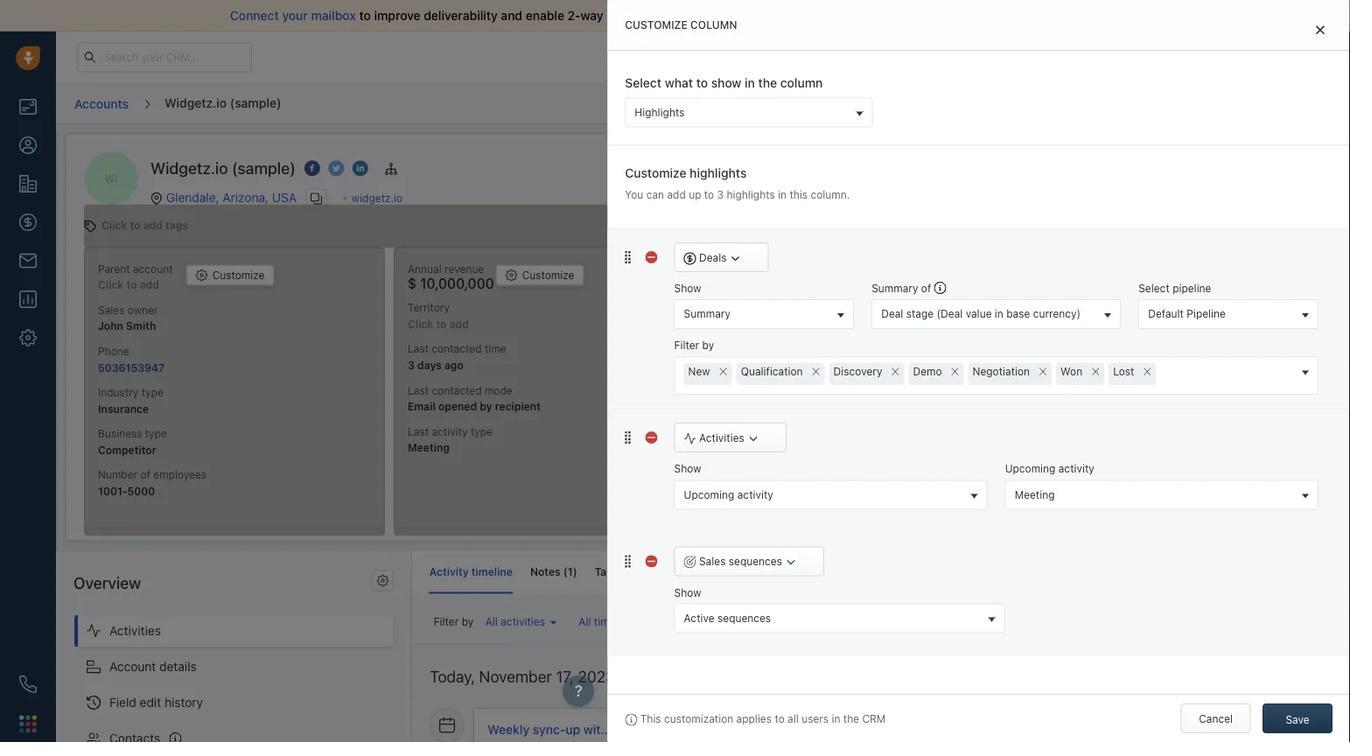 Task type: locate. For each thing, give the bounding box(es) containing it.
tasks
[[595, 565, 624, 578]]

by left all activities
[[462, 615, 474, 628]]

sequences for active sequences
[[717, 612, 771, 624]]

tags right hide
[[714, 220, 736, 232]]

all activities
[[485, 615, 545, 628]]

stage
[[907, 308, 934, 320]]

1 horizontal spatial meeting
[[1015, 488, 1055, 500]]

a left 100
[[1276, 445, 1281, 457]]

0 horizontal spatial activities
[[109, 623, 161, 638]]

× left discovery
[[811, 361, 821, 379]]

qualification
[[741, 365, 803, 378]]

0 vertical spatial meeting
[[1015, 488, 1055, 500]]

sequences right active
[[717, 612, 771, 624]]

0 horizontal spatial customize
[[212, 269, 265, 281]]

1 right notes
[[568, 565, 573, 578]]

0 vertical spatial ago
[[1086, 497, 1102, 507]]

( right the tasks at the bottom of the page
[[627, 565, 631, 578]]

( right notes
[[564, 565, 568, 578]]

linkedin circled image
[[352, 159, 368, 178]]

filter by
[[674, 339, 714, 352], [434, 615, 474, 628]]

summary of
[[872, 282, 931, 294]]

7 × button from the left
[[1139, 361, 1156, 380]]

all for all activities
[[485, 615, 498, 628]]

highlights
[[690, 165, 747, 180], [727, 188, 775, 201]]

2 ( from the left
[[627, 565, 631, 578]]

4 × from the left
[[950, 361, 960, 379]]

0 vertical spatial highlights
[[690, 165, 747, 180]]

down arrow image inside deals button
[[730, 252, 742, 265]]

show deal activities
[[796, 614, 894, 627]]

down arrow image
[[730, 252, 742, 265], [785, 556, 797, 569]]

with
[[1252, 445, 1273, 457], [583, 722, 608, 736]]

field
[[109, 695, 136, 710]]

1 vertical spatial upcoming activity
[[684, 488, 773, 500]]

smith up a month ago
[[1086, 485, 1110, 495]]

accounts
[[74, 96, 129, 111]]

select up highlights
[[625, 76, 662, 90]]

in left 21
[[941, 51, 949, 63]]

in left base
[[995, 308, 1004, 320]]

0 horizontal spatial all
[[485, 615, 498, 628]]

0 vertical spatial upcoming activity
[[1005, 463, 1095, 475]]

show down deals
[[674, 282, 701, 294]]

0 vertical spatial sequences
[[729, 555, 782, 567]]

1 vertical spatial upcoming
[[684, 488, 734, 500]]

× button left demo
[[887, 361, 904, 380]]

0 horizontal spatial customize button
[[186, 265, 274, 286]]

1 vertical spatial filter by
[[434, 615, 474, 628]]

save button
[[1263, 704, 1333, 733]]

meeting left added
[[636, 723, 677, 735]]

create custom sales activity link
[[758, 565, 924, 578]]

× button right lost
[[1139, 361, 1156, 380]]

(sample) right this
[[662, 722, 714, 736]]

of right sync
[[637, 8, 649, 23]]

meeting added
[[636, 723, 712, 735]]

0 vertical spatial smith
[[1086, 485, 1110, 495]]

active
[[684, 612, 715, 624]]

summary up deal
[[872, 282, 919, 294]]

activities right deal at the right
[[850, 614, 894, 627]]

1 for meetings ( 1 )
[[713, 565, 718, 578]]

2 × button from the left
[[807, 361, 825, 380]]

show for upcoming activity
[[674, 463, 701, 475]]

2 move image from the top
[[622, 431, 634, 444]]

1 vertical spatial summary
[[684, 308, 731, 320]]

connect
[[230, 8, 279, 23]]

1 horizontal spatial upcoming activity
[[1005, 463, 1095, 475]]

1 ( from the left
[[564, 565, 568, 578]]

1 × from the left
[[719, 361, 728, 379]]

select
[[625, 76, 662, 90], [1139, 282, 1170, 294]]

a right is
[[1116, 445, 1122, 457]]

1 horizontal spatial sales
[[1093, 460, 1119, 472]]

by up "new"
[[702, 339, 714, 352]]

weekly
[[487, 722, 529, 736]]

× right lost
[[1143, 361, 1152, 379]]

highlights button
[[625, 97, 873, 127]]

0 horizontal spatial filter
[[434, 615, 459, 628]]

activity down down arrow icon
[[737, 488, 773, 500]]

pipeline
[[1187, 308, 1226, 320]]

widgetz.io down search your crm... text field
[[165, 95, 227, 110]]

pipeline
[[1173, 282, 1212, 294]]

1 horizontal spatial add
[[667, 188, 686, 201]]

1 horizontal spatial ago
[[1086, 497, 1102, 507]]

select up default
[[1139, 282, 1170, 294]]

to left "all"
[[775, 712, 785, 725]]

1 vertical spatial smith
[[778, 723, 808, 735]]

deal
[[826, 614, 847, 627]]

negotiation
[[973, 365, 1030, 378]]

7 × from the left
[[1143, 361, 1152, 379]]

widgetz.io (sample) up 'glendale, arizona, usa' link
[[151, 159, 296, 178]]

0 vertical spatial john
[[1062, 485, 1083, 495]]

in left this
[[778, 188, 787, 201]]

× button for discovery
[[887, 361, 904, 380]]

widgetz.io
[[165, 95, 227, 110], [151, 159, 228, 178]]

widgetz.io up glendale,
[[151, 159, 228, 178]]

filter
[[674, 339, 699, 352], [434, 615, 459, 628]]

0 vertical spatial with
[[1252, 445, 1273, 457]]

0 horizontal spatial ago
[[885, 723, 903, 735]]

with left widgetz
[[583, 722, 608, 736]]

summary
[[872, 282, 919, 294], [684, 308, 731, 320]]

0 horizontal spatial activities
[[501, 615, 545, 628]]

1 horizontal spatial filter
[[674, 339, 699, 352]]

freshworks switcher image
[[19, 715, 37, 733]]

1 horizontal spatial )
[[718, 565, 723, 578]]

0 vertical spatial move image
[[622, 251, 634, 263]]

1 move image from the top
[[622, 251, 634, 263]]

hide
[[688, 220, 711, 232]]

upcoming activity down the activities "button"
[[684, 488, 773, 500]]

0 vertical spatial widgetz.io
[[165, 95, 227, 110]]

0 vertical spatial activities
[[699, 431, 744, 444]]

customize inside customize highlights you can add up to 3 highlights in this column.
[[625, 165, 687, 180]]

upcoming down the activities "button"
[[684, 488, 734, 500]]

dialog
[[608, 0, 1350, 742]]

sequences right "sales"
[[729, 555, 782, 567]]

of up stage
[[921, 282, 931, 294]]

explore plans
[[1020, 51, 1088, 63]]

way
[[581, 8, 604, 23]]

activity up a month ago
[[1059, 463, 1095, 475]]

column up highlights button
[[780, 76, 823, 90]]

add inside customize highlights you can add up to 3 highlights in this column.
[[667, 188, 686, 201]]

demo
[[913, 365, 942, 378]]

6 × button from the left
[[1087, 361, 1104, 380]]

ago for a month ago
[[1086, 497, 1102, 507]]

deals button
[[674, 242, 769, 272]]

activities
[[699, 431, 744, 444], [109, 623, 161, 638]]

summary for summary of
[[872, 282, 919, 294]]

× for lost
[[1143, 361, 1152, 379]]

sales right custom
[[856, 565, 883, 578]]

down arrow image left custom
[[785, 556, 797, 569]]

0 horizontal spatial sales
[[856, 565, 883, 578]]

1 vertical spatial meeting
[[636, 723, 677, 735]]

upcoming activity
[[1005, 463, 1095, 475], [684, 488, 773, 500]]

Search your CRM... text field
[[77, 42, 252, 72]]

john up month on the right
[[1062, 485, 1083, 495]]

× right won
[[1091, 361, 1100, 379]]

phone element
[[11, 667, 46, 702]]

× button left discovery
[[807, 361, 825, 380]]

trial
[[896, 51, 913, 63]]

2 all from the left
[[579, 615, 591, 628]]

activities up account
[[109, 623, 161, 638]]

1 right the tasks at the bottom of the page
[[631, 565, 636, 578]]

5 × from the left
[[1038, 361, 1048, 379]]

summary inside button
[[684, 308, 731, 320]]

0 horizontal spatial summary
[[684, 308, 731, 320]]

0 vertical spatial (sample)
[[230, 95, 281, 110]]

column.
[[811, 188, 850, 201]]

0 horizontal spatial add
[[143, 219, 163, 231]]

ago right month on the right
[[1086, 497, 1102, 507]]

deal
[[881, 308, 904, 320]]

move image
[[622, 555, 634, 567]]

add right click
[[143, 219, 163, 231]]

0 vertical spatial filter by
[[674, 339, 714, 352]]

( right meetings
[[709, 565, 713, 578]]

2 vertical spatial (sample)
[[662, 722, 714, 736]]

in right users
[[832, 712, 841, 725]]

filter by down activity
[[434, 615, 474, 628]]

) right notes
[[573, 565, 577, 578]]

2 × from the left
[[811, 361, 821, 379]]

ago for 6 minutes ago
[[885, 723, 903, 735]]

1 horizontal spatial activities
[[699, 431, 744, 444]]

× button right demo
[[946, 361, 964, 380]]

1 horizontal spatial up
[[689, 188, 701, 201]]

× left won
[[1038, 361, 1048, 379]]

× button for lost
[[1139, 361, 1156, 380]]

1 horizontal spatial summary
[[872, 282, 919, 294]]

by
[[702, 339, 714, 352], [462, 615, 474, 628]]

details
[[159, 659, 197, 674]]

1 vertical spatial activities
[[109, 623, 161, 638]]

(deal
[[937, 308, 963, 320]]

1 for tasks ( 1
[[631, 565, 636, 578]]

member
[[1049, 460, 1090, 472]]

smith
[[1086, 485, 1110, 495], [778, 723, 808, 735]]

outcome
[[1235, 726, 1279, 738]]

1 horizontal spatial of
[[921, 282, 931, 294]]

all inside button
[[579, 615, 591, 628]]

currency)
[[1033, 308, 1081, 320]]

your trial ends in 21 days
[[872, 51, 987, 63]]

× button for qualification
[[807, 361, 825, 380]]

email
[[652, 8, 683, 23]]

1 vertical spatial sequences
[[717, 612, 771, 624]]

1 all from the left
[[485, 615, 498, 628]]

with left 100
[[1252, 445, 1273, 457]]

None search field
[[1156, 363, 1178, 381]]

meeting inside button
[[1015, 488, 1055, 500]]

× right "new"
[[719, 361, 728, 379]]

1 vertical spatial john
[[751, 723, 775, 735]]

3 ( from the left
[[709, 565, 713, 578]]

0 vertical spatial john smith
[[1062, 485, 1110, 495]]

× left demo
[[891, 361, 900, 379]]

0 vertical spatial by
[[702, 339, 714, 352]]

summary for summary
[[684, 308, 731, 320]]

1 horizontal spatial (
[[627, 565, 631, 578]]

up left 3
[[689, 188, 701, 201]]

column right email
[[691, 19, 737, 31]]

1 horizontal spatial all
[[579, 615, 591, 628]]

a left month on the right
[[1049, 497, 1054, 507]]

0 vertical spatial add
[[667, 188, 686, 201]]

× right demo
[[950, 361, 960, 379]]

filter by up "new"
[[674, 339, 714, 352]]

0 vertical spatial column
[[691, 19, 737, 31]]

1 horizontal spatial john
[[1062, 485, 1083, 495]]

upcoming activity button
[[674, 480, 988, 510]]

× button right won
[[1087, 361, 1104, 380]]

0 horizontal spatial column
[[691, 19, 737, 31]]

the
[[758, 76, 777, 90], [844, 712, 860, 725]]

upcoming up a month ago
[[1005, 463, 1056, 475]]

meeting for meeting added
[[636, 723, 677, 735]]

tasks ( 1
[[595, 565, 636, 578]]

base
[[1007, 308, 1030, 320]]

summary down deals
[[684, 308, 731, 320]]

0 vertical spatial the
[[758, 76, 777, 90]]

move image
[[622, 251, 634, 263], [622, 431, 634, 444]]

0 horizontal spatial john smith
[[751, 723, 808, 735]]

in inside customize highlights you can add up to 3 highlights in this column.
[[778, 188, 787, 201]]

filter up "new"
[[674, 339, 699, 352]]

0 horizontal spatial up
[[565, 722, 580, 736]]

1 horizontal spatial tags
[[714, 220, 736, 232]]

1
[[568, 565, 573, 578], [631, 565, 636, 578], [713, 565, 718, 578], [702, 615, 707, 628]]

1 horizontal spatial column
[[780, 76, 823, 90]]

6 × from the left
[[1091, 361, 1100, 379]]

1 horizontal spatial activity
[[886, 565, 924, 578]]

value
[[966, 308, 992, 320]]

john smith up a month ago
[[1062, 485, 1110, 495]]

0 vertical spatial activity
[[1059, 463, 1095, 475]]

down arrow image right deals
[[730, 252, 742, 265]]

0 vertical spatial upcoming
[[1005, 463, 1056, 475]]

crm
[[862, 712, 886, 725]]

upcoming activity up month on the right
[[1005, 463, 1095, 475]]

1 horizontal spatial select
[[1139, 282, 1170, 294]]

4 × button from the left
[[946, 361, 964, 380]]

activity right custom
[[886, 565, 924, 578]]

in
[[941, 51, 949, 63], [745, 76, 755, 90], [778, 188, 787, 201], [995, 308, 1004, 320], [832, 712, 841, 725]]

0 horizontal spatial )
[[573, 565, 577, 578]]

1 right meetings
[[713, 565, 718, 578]]

17,
[[556, 666, 574, 685]]

1 horizontal spatial customize button
[[496, 265, 584, 286]]

1 vertical spatial the
[[844, 712, 860, 725]]

0 horizontal spatial select
[[625, 76, 662, 90]]

with inside is a large insurance company with a 100 member sales team
[[1252, 445, 1273, 457]]

john smith left '6'
[[751, 723, 808, 735]]

show down the activities "button"
[[674, 463, 701, 475]]

0 vertical spatial up
[[689, 188, 701, 201]]

active sequences button
[[674, 604, 1005, 633]]

account details
[[109, 659, 197, 674]]

days
[[965, 51, 987, 63]]

1 horizontal spatial down arrow image
[[785, 556, 797, 569]]

show down meetings ( 1 )
[[674, 586, 701, 598]]

widgetz.io (sample) down search your crm... text field
[[165, 95, 281, 110]]

) right meetings
[[718, 565, 723, 578]]

sales
[[1093, 460, 1119, 472], [856, 565, 883, 578]]

of
[[637, 8, 649, 23], [921, 282, 931, 294]]

5 × button from the left
[[1034, 361, 1052, 380]]

filter down activity
[[434, 615, 459, 628]]

) for notes ( 1 )
[[573, 565, 577, 578]]

× button left won
[[1034, 361, 1052, 380]]

all left time
[[579, 615, 591, 628]]

2 horizontal spatial (
[[709, 565, 713, 578]]

smith right applies
[[778, 723, 808, 735]]

highlights
[[635, 106, 685, 118]]

add right "can"
[[667, 188, 686, 201]]

select for select pipeline
[[1139, 282, 1170, 294]]

( for tasks
[[627, 565, 631, 578]]

all time periods button
[[574, 610, 672, 632]]

1 vertical spatial move image
[[622, 431, 634, 444]]

activities up today, november 17, 2023
[[501, 615, 545, 628]]

× button for negotiation
[[1034, 361, 1052, 380]]

1 vertical spatial by
[[462, 615, 474, 628]]

1 horizontal spatial activities
[[850, 614, 894, 627]]

insurance
[[1153, 445, 1201, 457]]

(sample) up arizona, in the top of the page
[[232, 159, 296, 178]]

time
[[594, 615, 616, 628]]

john smith
[[1062, 485, 1110, 495], [751, 723, 808, 735]]

1 ) from the left
[[573, 565, 577, 578]]

sales down is
[[1093, 460, 1119, 472]]

× for new
[[719, 361, 728, 379]]

0 horizontal spatial by
[[462, 615, 474, 628]]

tags
[[165, 219, 188, 231], [714, 220, 736, 232]]

filter inside 'dialog'
[[674, 339, 699, 352]]

show for active sequences
[[674, 586, 701, 598]]

1 horizontal spatial with
[[1252, 445, 1273, 457]]

highlights right 3
[[727, 188, 775, 201]]

1 left contact
[[702, 615, 707, 628]]

1 vertical spatial up
[[565, 722, 580, 736]]

sync-
[[532, 722, 565, 736]]

down arrow image inside sales sequences button
[[785, 556, 797, 569]]

save
[[1286, 713, 1310, 726]]

lost
[[1113, 365, 1134, 378]]

activities
[[850, 614, 894, 627], [501, 615, 545, 628]]

0 horizontal spatial activity
[[737, 488, 773, 500]]

ago right minutes
[[885, 723, 903, 735]]

up down "17,"
[[565, 722, 580, 736]]

1 vertical spatial column
[[780, 76, 823, 90]]

0 vertical spatial select
[[625, 76, 662, 90]]

1 vertical spatial down arrow image
[[785, 556, 797, 569]]

timeline
[[472, 565, 513, 578]]

0 vertical spatial widgetz.io (sample)
[[165, 95, 281, 110]]

1 vertical spatial activity
[[737, 488, 773, 500]]

1 × button from the left
[[715, 361, 732, 380]]

ago
[[1086, 497, 1102, 507], [885, 723, 903, 735]]

down arrow image for deals
[[730, 252, 742, 265]]

0 horizontal spatial tags
[[165, 219, 188, 231]]

activity
[[1059, 463, 1095, 475], [737, 488, 773, 500], [886, 565, 924, 578]]

all down timeline
[[485, 615, 498, 628]]

show for summary
[[674, 282, 701, 294]]

the up highlights button
[[758, 76, 777, 90]]

this
[[640, 712, 661, 725]]

activities left down arrow icon
[[699, 431, 744, 444]]

3 × from the left
[[891, 361, 900, 379]]

(sample) down connect at top left
[[230, 95, 281, 110]]

× button right "new"
[[715, 361, 732, 380]]

move image for deals
[[622, 251, 634, 263]]

to inside customize highlights you can add up to 3 highlights in this column.
[[704, 188, 714, 201]]

3 × button from the left
[[887, 361, 904, 380]]

to
[[359, 8, 371, 23], [696, 76, 708, 90], [704, 188, 714, 201], [130, 219, 140, 231], [775, 712, 785, 725]]

× button for demo
[[946, 361, 964, 380]]

meetings image
[[439, 717, 455, 733]]

highlights up 3
[[690, 165, 747, 180]]

meeting left month on the right
[[1015, 488, 1055, 500]]

the right '6'
[[844, 712, 860, 725]]

all activities link
[[481, 611, 561, 632]]

2 ) from the left
[[718, 565, 723, 578]]

0 vertical spatial sales
[[1093, 460, 1119, 472]]

down arrow image for sales sequences
[[785, 556, 797, 569]]

upcoming inside button
[[684, 488, 734, 500]]

john left "all"
[[751, 723, 775, 735]]

0 horizontal spatial upcoming activity
[[684, 488, 773, 500]]

weekly sync-up with widgetz (sample) link
[[487, 722, 714, 737]]

glendale,
[[166, 190, 219, 204]]

account
[[109, 659, 156, 674]]



Task type: describe. For each thing, give the bounding box(es) containing it.
deal stage (deal value in base currency)
[[881, 308, 1081, 320]]

sequences for sales sequences
[[729, 555, 782, 567]]

and
[[501, 8, 523, 23]]

( for notes
[[564, 565, 568, 578]]

6
[[832, 723, 838, 735]]

upcoming activity inside upcoming activity button
[[684, 488, 773, 500]]

widgetz
[[611, 722, 659, 736]]

weekly sync-up with widgetz (sample)
[[487, 722, 714, 736]]

in right 'show'
[[745, 76, 755, 90]]

facebook circled image
[[304, 159, 320, 178]]

won
[[1061, 365, 1083, 378]]

1 vertical spatial widgetz.io
[[151, 159, 228, 178]]

add outcome button
[[1187, 717, 1287, 742]]

tags inside button
[[714, 220, 736, 232]]

meetings ( 1 )
[[658, 565, 723, 578]]

select what to show in the column
[[625, 76, 823, 90]]

dialog containing ×
[[608, 0, 1350, 742]]

edit
[[140, 695, 161, 710]]

21
[[952, 51, 963, 63]]

to right mailbox
[[359, 8, 371, 23]]

1 horizontal spatial by
[[702, 339, 714, 352]]

explore plans link
[[1010, 46, 1098, 67]]

6 minutes ago
[[832, 723, 903, 735]]

in inside button
[[995, 308, 1004, 320]]

( for meetings
[[709, 565, 713, 578]]

× for demo
[[950, 361, 960, 379]]

explore
[[1020, 51, 1058, 63]]

custom
[[815, 565, 853, 578]]

1 vertical spatial filter
[[434, 615, 459, 628]]

1 inside 1 contact button
[[702, 615, 707, 628]]

cancel button
[[1181, 704, 1251, 733]]

send email image
[[1177, 50, 1189, 65]]

today, november 17, 2023
[[429, 666, 615, 685]]

2 vertical spatial activity
[[886, 565, 924, 578]]

deal stage (deal value in base currency) button
[[872, 300, 1121, 329]]

can
[[647, 188, 664, 201]]

up inside the weekly sync-up with widgetz (sample) link
[[565, 722, 580, 736]]

show left deal at the right
[[796, 614, 823, 627]]

2 customize button from the left
[[496, 265, 584, 286]]

summary button
[[674, 300, 854, 329]]

all
[[788, 712, 799, 725]]

improve
[[374, 8, 421, 23]]

0 horizontal spatial filter by
[[434, 615, 474, 628]]

1 horizontal spatial a
[[1116, 445, 1122, 457]]

notes
[[530, 565, 561, 578]]

× for won
[[1091, 361, 1100, 379]]

down arrow image
[[747, 433, 760, 445]]

hide tags
[[688, 220, 736, 232]]

new
[[688, 365, 710, 378]]

conversations.
[[686, 8, 771, 23]]

ends
[[916, 51, 938, 63]]

1 horizontal spatial customize
[[522, 269, 574, 281]]

1 horizontal spatial upcoming
[[1005, 463, 1056, 475]]

3
[[717, 188, 724, 201]]

field edit history
[[109, 695, 203, 710]]

2023
[[578, 666, 615, 685]]

plans
[[1061, 51, 1088, 63]]

meeting for meeting
[[1015, 488, 1055, 500]]

create custom sales activity
[[778, 565, 924, 578]]

1 vertical spatial widgetz.io (sample)
[[151, 159, 296, 178]]

mng settings image
[[377, 575, 389, 587]]

sales inside is a large insurance company with a 100 member sales team
[[1093, 460, 1119, 472]]

twitter circled image
[[328, 159, 344, 178]]

all time periods
[[579, 615, 656, 628]]

sales sequences button
[[674, 546, 825, 576]]

click to add tags
[[102, 219, 188, 231]]

default
[[1148, 308, 1184, 320]]

2 horizontal spatial a
[[1276, 445, 1281, 457]]

1 vertical spatial sales
[[856, 565, 883, 578]]

notes ( 1 )
[[530, 565, 577, 578]]

to right what
[[696, 76, 708, 90]]

1 vertical spatial of
[[921, 282, 931, 294]]

2-
[[568, 8, 581, 23]]

× button for won
[[1087, 361, 1104, 380]]

1 vertical spatial john smith
[[751, 723, 808, 735]]

0 horizontal spatial the
[[758, 76, 777, 90]]

add outcome
[[1213, 726, 1279, 738]]

widgetz.io
[[352, 192, 403, 204]]

1 vertical spatial add
[[143, 219, 163, 231]]

usa
[[272, 190, 297, 204]]

what
[[665, 76, 693, 90]]

this
[[790, 188, 808, 201]]

connect your mailbox to improve deliverability and enable 2-way sync of email conversations.
[[230, 8, 771, 23]]

0 horizontal spatial of
[[637, 8, 649, 23]]

call
[[831, 98, 850, 110]]

1 for notes ( 1 )
[[568, 565, 573, 578]]

× button for new
[[715, 361, 732, 380]]

phone image
[[19, 676, 37, 693]]

this customization applies to all users in the crm
[[640, 712, 886, 725]]

hide tags button
[[662, 216, 745, 237]]

meetings
[[658, 565, 706, 578]]

select pipeline
[[1139, 282, 1212, 294]]

close image
[[1316, 25, 1325, 35]]

activities inside "button"
[[699, 431, 744, 444]]

activity
[[429, 565, 469, 578]]

november
[[479, 666, 552, 685]]

glendale, arizona, usa link
[[166, 190, 297, 204]]

0 horizontal spatial with
[[583, 722, 608, 736]]

arizona,
[[223, 190, 269, 204]]

customize
[[625, 19, 688, 31]]

all for all time periods
[[579, 615, 591, 628]]

enable
[[526, 8, 565, 23]]

overview
[[74, 574, 141, 592]]

deals
[[699, 251, 727, 263]]

0 horizontal spatial john
[[751, 723, 775, 735]]

accounts link
[[74, 90, 130, 117]]

call link
[[805, 89, 859, 119]]

1 contact button
[[681, 610, 763, 632]]

click
[[102, 219, 127, 231]]

to right click
[[130, 219, 140, 231]]

periods
[[619, 615, 656, 628]]

0 horizontal spatial a
[[1049, 497, 1054, 507]]

customize highlights you can add up to 3 highlights in this column.
[[625, 165, 850, 201]]

1 customize button from the left
[[186, 265, 274, 286]]

up inside customize highlights you can add up to 3 highlights in this column.
[[689, 188, 701, 201]]

1 horizontal spatial john smith
[[1062, 485, 1110, 495]]

you
[[625, 188, 644, 201]]

large
[[1125, 445, 1150, 457]]

1 horizontal spatial the
[[844, 712, 860, 725]]

move image for activities
[[622, 431, 634, 444]]

glendale, arizona, usa
[[166, 190, 297, 204]]

applies
[[737, 712, 772, 725]]

1 vertical spatial (sample)
[[232, 159, 296, 178]]

2 horizontal spatial activity
[[1059, 463, 1095, 475]]

100
[[1284, 445, 1302, 457]]

1 vertical spatial highlights
[[727, 188, 775, 201]]

× for qualification
[[811, 361, 821, 379]]

is
[[1105, 445, 1113, 457]]

) for meetings ( 1 )
[[718, 565, 723, 578]]

select for select what to show in the column
[[625, 76, 662, 90]]

activity inside button
[[737, 488, 773, 500]]

connect your mailbox link
[[230, 8, 359, 23]]

× for negotiation
[[1038, 361, 1048, 379]]

× for discovery
[[891, 361, 900, 379]]

1 horizontal spatial filter by
[[674, 339, 714, 352]]

discovery
[[834, 365, 882, 378]]

sales sequences
[[699, 555, 782, 567]]

customization
[[664, 712, 734, 725]]

default pipeline
[[1148, 308, 1226, 320]]



Task type: vqa. For each thing, say whether or not it's contained in the screenshot.
the left Customize button
yes



